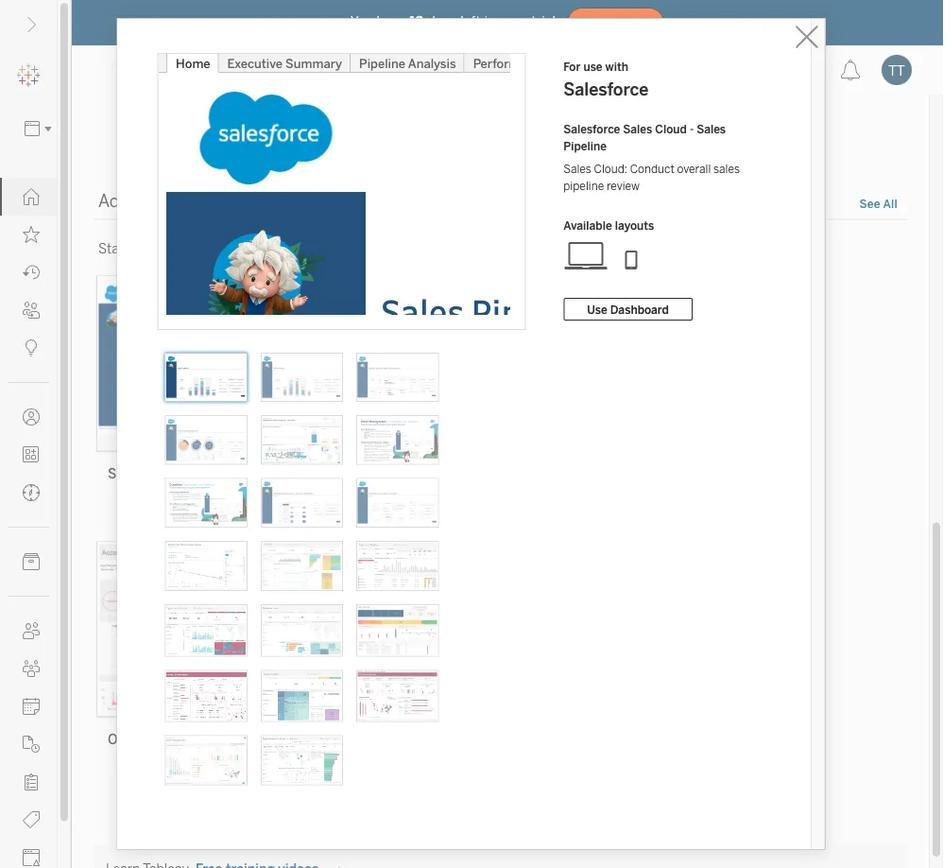 Task type: describe. For each thing, give the bounding box(es) containing it.
13
[[410, 14, 424, 30]]

phone image
[[609, 240, 655, 270]]

salesforce marketing leads image
[[261, 604, 343, 657]]

salesforce for salesforce
[[108, 467, 173, 482]]

left
[[461, 14, 481, 30]]

salesforce for salesforce sales cloud - sales pipeline sales cloud: conduct overall sales pipeline review
[[564, 122, 621, 136]]

salesforce consumer goods cloud - key account management image
[[165, 415, 248, 465]]

oracle eloqua
[[108, 732, 194, 748]]

use dashboard button
[[564, 298, 693, 321]]

1 vertical spatial use
[[519, 241, 541, 257]]

or
[[504, 241, 516, 257]]

start
[[98, 241, 129, 257]]

for
[[564, 60, 581, 74]]

get
[[637, 241, 656, 257]]

salesforce nonprofit fundraising image
[[165, 735, 248, 786]]

see
[[860, 197, 881, 211]]

marketo
[[424, 467, 475, 482]]

right arrow image
[[326, 862, 342, 868]]

use
[[587, 302, 608, 316]]

salesforce net zero cloud what-if image
[[165, 541, 248, 591]]

trial.
[[532, 14, 560, 30]]

salesforce opportunity overview image
[[165, 604, 248, 657]]

pipeline
[[564, 179, 604, 193]]

flow
[[180, 79, 209, 94]]

salesforce sales cloud - sales pipeline image
[[165, 353, 248, 402]]

sales
[[714, 162, 740, 176]]

use dashboard
[[587, 302, 669, 316]]

buy
[[591, 17, 613, 29]]

start from a pre-built workbook. simply sign in to your data source, or use sample data to get started.
[[98, 241, 706, 257]]

from
[[132, 241, 161, 257]]

now
[[616, 17, 641, 29]]

eloqua
[[151, 732, 194, 748]]

salesforce sales cloud - weighted sales pipeline image
[[261, 353, 343, 402]]

navigation panel element
[[0, 57, 57, 868]]

0 vertical spatial in
[[485, 14, 496, 30]]

-
[[690, 122, 694, 136]]

1 horizontal spatial sales
[[623, 122, 653, 136]]

you have 13 days left in your trial.
[[351, 14, 560, 30]]

available
[[564, 219, 613, 233]]

sample
[[544, 241, 588, 257]]

1 data from the left
[[427, 241, 454, 257]]

0 horizontal spatial your
[[397, 241, 424, 257]]

with
[[606, 60, 629, 74]]

review
[[607, 179, 640, 193]]

salesforce service cloud - voice call image
[[357, 478, 439, 527]]

simply
[[294, 241, 336, 257]]

sign
[[339, 241, 364, 257]]

a
[[164, 241, 171, 257]]



Task type: vqa. For each thing, say whether or not it's contained in the screenshot.
Go
no



Task type: locate. For each thing, give the bounding box(es) containing it.
cloud
[[656, 122, 687, 136]]

layouts
[[615, 219, 655, 233]]

pre-
[[174, 241, 199, 257]]

you
[[351, 14, 373, 30]]

0 horizontal spatial sales
[[564, 162, 592, 176]]

0 horizontal spatial in
[[367, 241, 378, 257]]

salesforce down salesforce consumer goods cloud - key account management image
[[108, 467, 173, 482]]

your right sign
[[397, 241, 424, 257]]

in right left
[[485, 14, 496, 30]]

buy now button
[[567, 8, 665, 38]]

salesforce open pipeline image
[[261, 541, 343, 591]]

salesforce inside salesforce sales cloud - sales pipeline sales cloud: conduct overall sales pipeline review
[[564, 122, 621, 136]]

2 to from the left
[[621, 241, 634, 257]]

1 horizontal spatial use
[[584, 60, 603, 74]]

sales
[[623, 122, 653, 136], [697, 122, 726, 136], [564, 162, 592, 176]]

superstore
[[108, 79, 177, 94]]

oracle
[[108, 732, 148, 748]]

salesforce nonprofit program management image
[[165, 670, 248, 722]]

overall
[[678, 162, 711, 176]]

in right sign
[[367, 241, 378, 257]]

salesforce up the pipeline
[[564, 122, 621, 136]]

salesforce down with
[[564, 79, 649, 100]]

salesforce nonprofit cloud - donations image
[[165, 478, 248, 527]]

built
[[199, 241, 226, 257]]

in
[[485, 14, 496, 30], [367, 241, 378, 257]]

1 horizontal spatial data
[[591, 241, 618, 257]]

1 horizontal spatial your
[[500, 14, 528, 30]]

0 horizontal spatial to
[[381, 241, 394, 257]]

2 data from the left
[[591, 241, 618, 257]]

salesforce case tracking image
[[357, 604, 439, 657]]

main navigation. press the up and down arrow keys to access links. element
[[0, 178, 57, 868]]

for use with salesforce
[[564, 60, 649, 100]]

use right for
[[584, 60, 603, 74]]

salesforce nonprofit cloud - grant management image
[[357, 415, 439, 465]]

salesforce nonprofit case management image
[[357, 670, 439, 722]]

salesforce service cloud - service desk image
[[357, 353, 439, 402]]

accelerators
[[98, 191, 197, 212]]

salesforce sales cloud - sales pipeline sales cloud: conduct overall sales pipeline review
[[564, 122, 740, 193]]

days
[[428, 14, 457, 30]]

to right sign
[[381, 241, 394, 257]]

conduct
[[631, 162, 675, 176]]

your left trial.
[[500, 14, 528, 30]]

use right or
[[519, 241, 541, 257]]

data left source,
[[427, 241, 454, 257]]

salesforce top accounts image
[[261, 735, 343, 786]]

your
[[500, 14, 528, 30], [397, 241, 424, 257]]

use inside for use with salesforce
[[584, 60, 603, 74]]

0 horizontal spatial data
[[427, 241, 454, 257]]

0 vertical spatial use
[[584, 60, 603, 74]]

to
[[381, 241, 394, 257], [621, 241, 634, 257]]

see all
[[860, 197, 898, 211]]

workbook.
[[229, 241, 291, 257]]

buy now
[[591, 17, 641, 29]]

laptop image
[[564, 240, 609, 270]]

salesforce opportunity tracking image
[[357, 541, 439, 591]]

pipeline
[[564, 139, 607, 153]]

1 horizontal spatial in
[[485, 14, 496, 30]]

sales right -
[[697, 122, 726, 136]]

0 horizontal spatial use
[[519, 241, 541, 257]]

salesforce account tracking image
[[261, 670, 343, 722]]

1 vertical spatial salesforce
[[564, 122, 621, 136]]

all
[[884, 197, 898, 211]]

salesforce admin insights image
[[261, 415, 343, 465]]

available layouts
[[564, 219, 655, 233]]

have
[[377, 14, 406, 30]]

sales up pipeline
[[564, 162, 592, 176]]

salesforce
[[564, 79, 649, 100], [564, 122, 621, 136], [108, 467, 173, 482]]

1 vertical spatial in
[[367, 241, 378, 257]]

superstore flow
[[108, 79, 209, 94]]

source,
[[457, 241, 501, 257]]

2 vertical spatial salesforce
[[108, 467, 173, 482]]

salesforce education cloud - academic admissions process image
[[261, 478, 343, 527]]

cloud:
[[594, 162, 628, 176]]

see all link
[[859, 195, 899, 215]]

1 to from the left
[[381, 241, 394, 257]]

dashboard
[[611, 302, 669, 316]]

started.
[[659, 241, 706, 257]]

1 vertical spatial your
[[397, 241, 424, 257]]

0 vertical spatial salesforce
[[564, 79, 649, 100]]

to left 'get' at right top
[[621, 241, 634, 257]]

1 horizontal spatial to
[[621, 241, 634, 257]]

data
[[427, 241, 454, 257], [591, 241, 618, 257]]

data down available layouts
[[591, 241, 618, 257]]

use
[[584, 60, 603, 74], [519, 241, 541, 257]]

2 horizontal spatial sales
[[697, 122, 726, 136]]

sales left cloud
[[623, 122, 653, 136]]

0 vertical spatial your
[[500, 14, 528, 30]]



